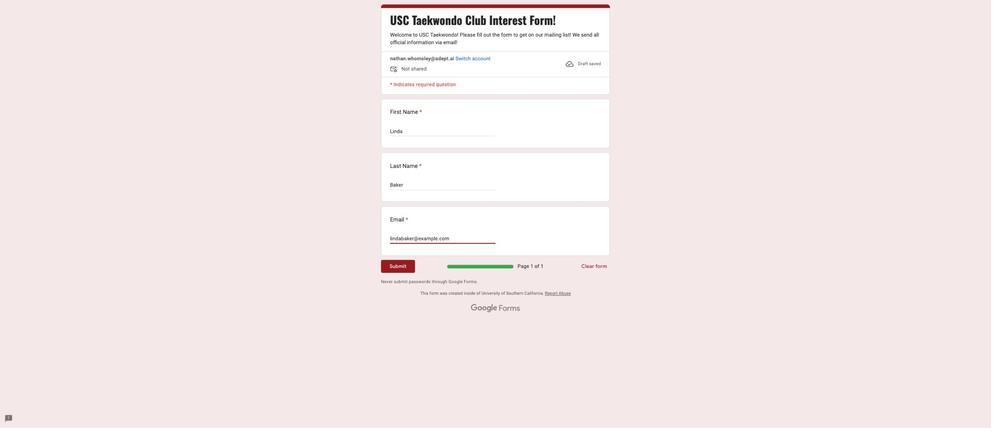 Task type: describe. For each thing, give the bounding box(es) containing it.
google image
[[471, 305, 497, 313]]

3 heading from the top
[[390, 162, 422, 170]]

4 heading from the top
[[390, 216, 408, 224]]

report a problem to google image
[[4, 415, 13, 423]]



Task type: vqa. For each thing, say whether or not it's contained in the screenshot.
'heading' to the middle
no



Task type: locate. For each thing, give the bounding box(es) containing it.
heading
[[390, 13, 556, 27], [390, 108, 422, 117], [390, 162, 422, 170], [390, 216, 408, 224]]

list
[[381, 99, 610, 256]]

1 heading from the top
[[390, 13, 556, 27]]

None text field
[[390, 127, 496, 136], [390, 181, 496, 190], [390, 235, 496, 243], [390, 127, 496, 136], [390, 181, 496, 190], [390, 235, 496, 243]]

required question element
[[418, 108, 422, 117], [418, 162, 422, 170], [404, 216, 408, 224]]

required question element for 2nd heading from the bottom of the page
[[418, 162, 422, 170]]

0 vertical spatial required question element
[[418, 108, 422, 117]]

progress bar
[[448, 265, 513, 269]]

your email and google account are not part of your response image
[[390, 66, 402, 74], [390, 66, 399, 74]]

2 heading from the top
[[390, 108, 422, 117]]

required question element for 2nd heading from the top
[[418, 108, 422, 117]]

status
[[565, 56, 601, 73]]

2 vertical spatial required question element
[[404, 216, 408, 224]]

required question element for fourth heading from the top of the page
[[404, 216, 408, 224]]

1 vertical spatial required question element
[[418, 162, 422, 170]]



